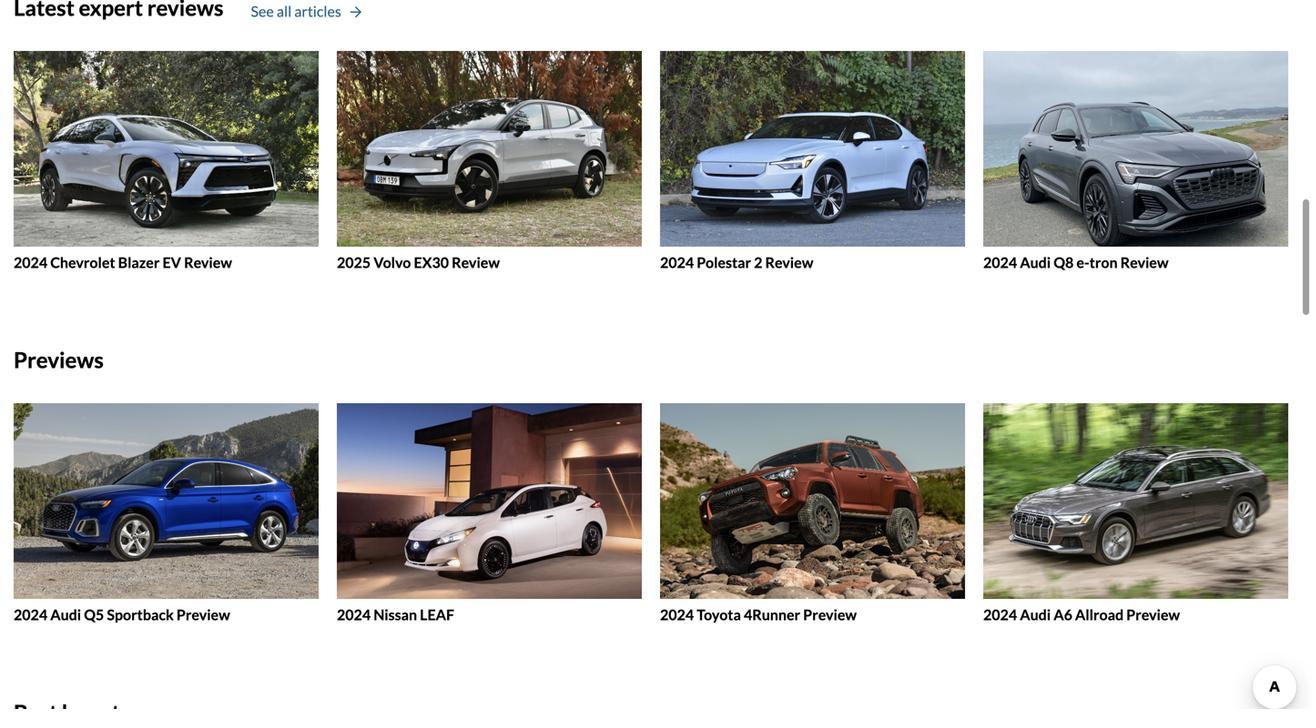 Task type: vqa. For each thing, say whether or not it's contained in the screenshot.
2nd preview from the right
yes



Task type: locate. For each thing, give the bounding box(es) containing it.
audi
[[1020, 253, 1051, 271], [50, 606, 81, 624], [1020, 606, 1051, 624]]

2025 volvo ex30 review link
[[337, 51, 642, 271]]

1 preview from the left
[[177, 606, 230, 624]]

blazer
[[118, 253, 160, 271]]

see
[[251, 2, 274, 20]]

2024 left toyota
[[660, 606, 694, 624]]

polestar
[[697, 253, 751, 271]]

2024 for 2024 audi q5 sportback preview
[[14, 606, 47, 624]]

2024 toyota 4runner preview image
[[660, 403, 965, 599]]

review right ev
[[184, 253, 232, 271]]

2024 audi q5 sportback preview link
[[14, 403, 319, 624]]

audi left q8
[[1020, 253, 1051, 271]]

2 preview from the left
[[804, 606, 857, 624]]

1 review from the left
[[184, 253, 232, 271]]

preview
[[177, 606, 230, 624], [804, 606, 857, 624], [1127, 606, 1181, 624]]

audi left q5
[[50, 606, 81, 624]]

2024 nissan leaf
[[337, 606, 454, 624]]

2025 volvo ex30 review image
[[337, 51, 642, 247]]

4runner
[[744, 606, 801, 624]]

audi inside 'link'
[[1020, 606, 1051, 624]]

2024 left nissan
[[337, 606, 371, 624]]

q5
[[84, 606, 104, 624]]

2024 left polestar
[[660, 253, 694, 271]]

nissan
[[374, 606, 417, 624]]

audi for a6
[[1020, 606, 1051, 624]]

2024 audi q5 sportback preview
[[14, 606, 230, 624]]

2
[[754, 253, 763, 271]]

2024 left q5
[[14, 606, 47, 624]]

see all articles
[[251, 2, 341, 20]]

2024 for 2024 polestar 2 review
[[660, 253, 694, 271]]

see all articles link
[[251, 0, 362, 22]]

preview right sportback
[[177, 606, 230, 624]]

2 review from the left
[[452, 253, 500, 271]]

2024 audi a6 allroad preview link
[[984, 403, 1289, 624]]

2025
[[337, 253, 371, 271]]

previews
[[14, 347, 104, 373]]

audi for q8
[[1020, 253, 1051, 271]]

2024
[[14, 253, 47, 271], [660, 253, 694, 271], [984, 253, 1018, 271], [14, 606, 47, 624], [337, 606, 371, 624], [660, 606, 694, 624], [984, 606, 1018, 624]]

2024 left a6
[[984, 606, 1018, 624]]

2024 left chevrolet
[[14, 253, 47, 271]]

ex30
[[414, 253, 449, 271]]

2024 audi q5 sportback preview image
[[14, 403, 319, 599]]

2024 polestar 2 review image
[[660, 51, 965, 247]]

3 preview from the left
[[1127, 606, 1181, 624]]

review
[[184, 253, 232, 271], [452, 253, 500, 271], [766, 253, 814, 271], [1121, 253, 1169, 271]]

2024 polestar 2 review link
[[660, 51, 965, 271]]

2 horizontal spatial preview
[[1127, 606, 1181, 624]]

2024 for 2024 toyota 4runner preview
[[660, 606, 694, 624]]

2024 left q8
[[984, 253, 1018, 271]]

review right ex30
[[452, 253, 500, 271]]

0 horizontal spatial preview
[[177, 606, 230, 624]]

audi left a6
[[1020, 606, 1051, 624]]

review right tron
[[1121, 253, 1169, 271]]

2024 inside 'link'
[[984, 606, 1018, 624]]

toyota
[[697, 606, 741, 624]]

preview right allroad
[[1127, 606, 1181, 624]]

preview right the 4runner
[[804, 606, 857, 624]]

all
[[277, 2, 292, 20]]

review right 2
[[766, 253, 814, 271]]

preview inside 'link'
[[1127, 606, 1181, 624]]

2024 chevrolet blazer ev review image
[[14, 51, 319, 247]]

2024 audi q8 e-tron review
[[984, 253, 1169, 271]]

1 horizontal spatial preview
[[804, 606, 857, 624]]

allroad
[[1076, 606, 1124, 624]]

2024 nissan leaf link
[[337, 403, 642, 624]]

audi for q5
[[50, 606, 81, 624]]



Task type: describe. For each thing, give the bounding box(es) containing it.
q8
[[1054, 253, 1074, 271]]

2024 chevrolet blazer ev review link
[[14, 51, 319, 271]]

sportback
[[107, 606, 174, 624]]

2024 audi q8 e-tron review link
[[984, 51, 1289, 271]]

arrow right image
[[350, 6, 362, 19]]

leaf
[[420, 606, 454, 624]]

e-
[[1077, 253, 1090, 271]]

4 review from the left
[[1121, 253, 1169, 271]]

2024 for 2024 audi a6 allroad preview
[[984, 606, 1018, 624]]

2024 audi a6 allroad preview image
[[984, 403, 1289, 599]]

volvo
[[374, 253, 411, 271]]

3 review from the left
[[766, 253, 814, 271]]

2024 chevrolet blazer ev review
[[14, 253, 232, 271]]

a6
[[1054, 606, 1073, 624]]

articles
[[294, 2, 341, 20]]

2024 nissan leaf image
[[337, 403, 642, 599]]

ev
[[163, 253, 181, 271]]

2024 toyota 4runner preview link
[[660, 403, 965, 624]]

2024 for 2024 nissan leaf
[[337, 606, 371, 624]]

2024 toyota 4runner preview
[[660, 606, 857, 624]]

2024 polestar 2 review
[[660, 253, 814, 271]]

2024 audi q8 e-tron review image
[[984, 51, 1289, 247]]

preview for 2024 audi a6 allroad preview
[[1127, 606, 1181, 624]]

chevrolet
[[50, 253, 115, 271]]

2024 for 2024 chevrolet blazer ev review
[[14, 253, 47, 271]]

2024 for 2024 audi q8 e-tron review
[[984, 253, 1018, 271]]

2025 volvo ex30 review
[[337, 253, 500, 271]]

tron
[[1090, 253, 1118, 271]]

2024 audi a6 allroad preview
[[984, 606, 1181, 624]]

preview for 2024 audi q5 sportback preview
[[177, 606, 230, 624]]



